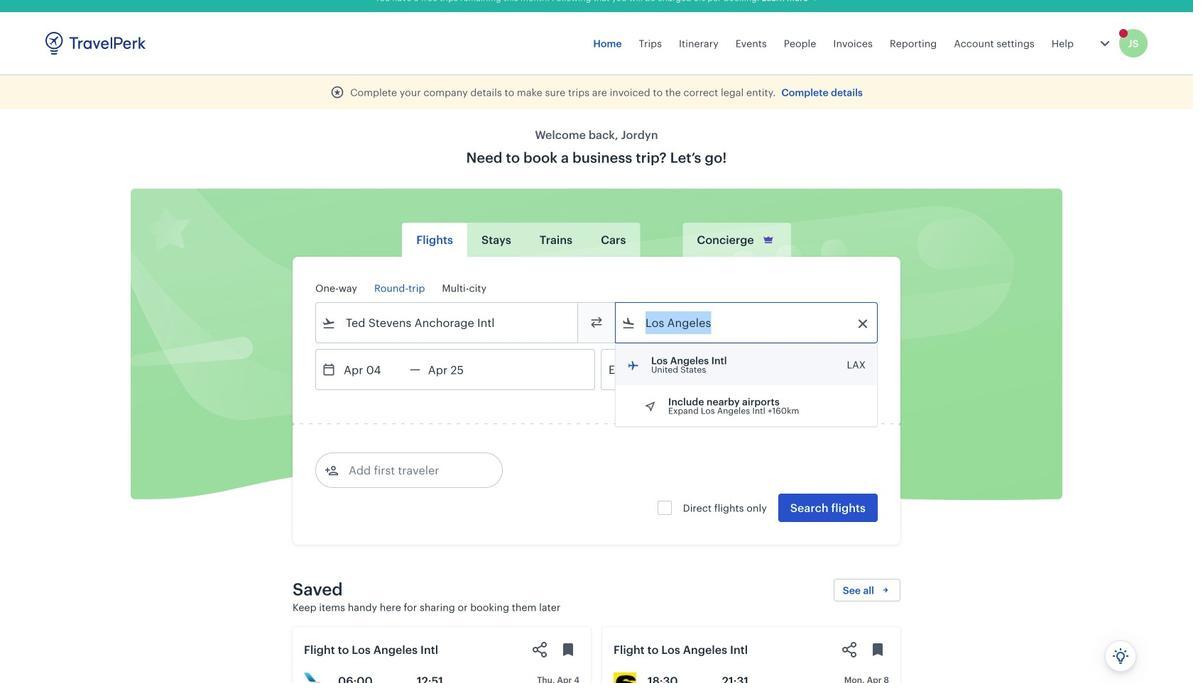 Task type: describe. For each thing, give the bounding box(es) containing it.
Depart text field
[[336, 350, 410, 390]]

Add first traveler search field
[[339, 460, 487, 482]]

spirit airlines image
[[614, 673, 636, 684]]



Task type: locate. For each thing, give the bounding box(es) containing it.
american airlines image
[[304, 673, 327, 684]]

From search field
[[336, 312, 559, 335]]

Return text field
[[420, 350, 494, 390]]

To search field
[[636, 312, 859, 335]]



Task type: vqa. For each thing, say whether or not it's contained in the screenshot.
Depart field
no



